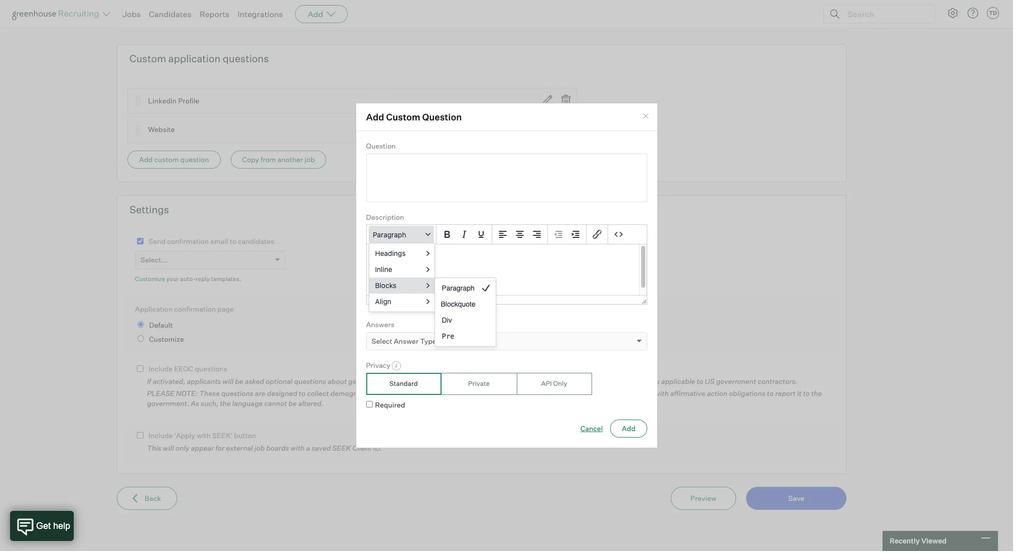 Task type: describe. For each thing, give the bounding box(es) containing it.
Search text field
[[845, 7, 926, 21]]

page
[[217, 304, 234, 313]]

questions up these at the bottom left
[[195, 364, 227, 373]]

candidates
[[238, 237, 274, 245]]

for inside 'include 'apply with seek' button this will only appear for external job boards with a saved seek client id.'
[[216, 443, 225, 452]]

to left us
[[697, 377, 703, 385]]

inline menu item
[[369, 262, 434, 278]]

questions down integrations
[[223, 52, 269, 65]]

back button
[[117, 487, 177, 510]]

headings
[[375, 249, 406, 258]]

with down applicable
[[655, 389, 669, 398]]

recently
[[890, 537, 920, 545]]

customize for customize your auto-reply templates.
[[135, 275, 165, 283]]

0 vertical spatial custom
[[129, 52, 166, 65]]

jobs
[[122, 9, 141, 19]]

privacy
[[366, 361, 390, 369]]

comply
[[497, 377, 521, 385]]

blocks
[[375, 281, 397, 290]]

headings menu item
[[369, 246, 434, 262]]

resize image
[[642, 299, 647, 304]]

email
[[210, 237, 228, 245]]

1 horizontal spatial eeoc
[[563, 377, 582, 385]]

copy from another job button
[[231, 150, 326, 168]]

paragraph for paragraph checkbox item
[[442, 284, 475, 292]]

end
[[138, 6, 150, 14]]

is
[[506, 389, 511, 398]]

1 vertical spatial applicants
[[412, 389, 447, 398]]

designed
[[267, 389, 297, 398]]

blocks menu item
[[369, 278, 434, 294]]

api only option
[[517, 373, 592, 395]]

save button
[[746, 487, 847, 510]]

saved
[[312, 443, 331, 452]]

viewed
[[921, 537, 947, 545]]

seek'
[[212, 431, 233, 440]]

1 horizontal spatial the
[[456, 389, 466, 398]]

div
[[442, 316, 452, 324]]

end month
[[138, 6, 171, 14]]

cancel
[[580, 424, 603, 433]]

navigation inside add custom question dialog
[[371, 296, 638, 304]]

preview
[[691, 494, 717, 502]]

disability
[[436, 377, 465, 385]]

add inside popup button
[[308, 9, 323, 19]]

with up specifically
[[523, 377, 537, 385]]

please
[[147, 389, 175, 398]]

0 vertical spatial eeoc
[[174, 364, 193, 373]]

contractors.
[[758, 377, 798, 385]]

0 vertical spatial question
[[422, 111, 462, 122]]

will for only
[[163, 443, 174, 452]]

job inside 'include 'apply with seek' button this will only appear for external job boards with a saved seek client id.'
[[254, 443, 265, 452]]

note:
[[176, 389, 198, 398]]

paragraph checkbox item
[[435, 280, 496, 296]]

reporting
[[583, 377, 614, 385]]

and
[[422, 377, 434, 385]]

blockquote
[[441, 300, 476, 308]]

government
[[716, 377, 756, 385]]

paragraph group
[[367, 225, 647, 245]]

paragraph for paragraph popup button
[[373, 230, 406, 239]]

reports link
[[200, 9, 230, 19]]

to right it
[[803, 389, 810, 398]]

contractors
[[615, 389, 653, 398]]

configure image
[[947, 7, 959, 19]]

will for be
[[223, 377, 234, 385]]

gender,
[[348, 377, 374, 385]]

integrations link
[[238, 9, 283, 19]]

to down contractors.
[[767, 389, 774, 398]]

reply
[[196, 275, 210, 283]]

answers
[[366, 320, 395, 329]]

client
[[352, 443, 372, 452]]

td button
[[987, 7, 999, 19]]

this
[[147, 443, 161, 452]]

profile
[[178, 96, 199, 105]]

custom application questions
[[129, 52, 269, 65]]

specifically
[[513, 389, 550, 398]]

add button
[[610, 420, 647, 438]]

api
[[541, 380, 552, 388]]

certain
[[538, 377, 561, 385]]

boards
[[266, 443, 289, 452]]

back
[[145, 494, 161, 502]]

a
[[306, 443, 310, 452]]

with left a
[[291, 443, 305, 452]]

add custom question button
[[127, 150, 221, 168]]

requirements
[[616, 377, 660, 385]]

preview button
[[671, 487, 736, 510]]

td
[[989, 10, 997, 17]]

add button
[[295, 5, 348, 23]]

standard
[[390, 380, 418, 388]]

add custom question
[[139, 155, 209, 163]]

include for include eeoc questions if activated, applicants will be asked optional questions about gender, race, veteran, and disability status to comply with certain eeoc reporting requirements applicable to us government contractors. please note: these questions are designed to collect demographic data about applicants in the format that is specifically required for federal contractors with affirmative action obligations to report it to the government. as such, the language cannot be altered.
[[149, 364, 173, 373]]

appear
[[191, 443, 214, 452]]

include for include 'apply with seek' button this will only appear for external job boards with a saved seek client id.
[[149, 431, 173, 440]]

to up altered.
[[299, 389, 306, 398]]

required
[[551, 389, 579, 398]]

save
[[788, 494, 804, 502]]

type
[[420, 337, 436, 345]]

greenhouse recruiting image
[[12, 8, 102, 20]]

as
[[191, 399, 199, 407]]

are
[[255, 389, 265, 398]]

government.
[[147, 399, 189, 407]]

application confirmation page
[[135, 304, 234, 313]]

status
[[467, 377, 487, 385]]



Task type: vqa. For each thing, say whether or not it's contained in the screenshot.
(Includes at left top
no



Task type: locate. For each thing, give the bounding box(es) containing it.
1 horizontal spatial custom
[[386, 111, 420, 122]]

that
[[491, 389, 505, 398]]

paragraph down description
[[373, 230, 406, 239]]

1 vertical spatial paragraph
[[442, 284, 475, 292]]

id.
[[373, 443, 382, 452]]

confirmation for send
[[167, 237, 209, 245]]

0 vertical spatial about
[[328, 377, 347, 385]]

job inside copy from another job button
[[305, 155, 315, 163]]

seek
[[332, 443, 351, 452]]

cancel link
[[580, 424, 603, 434]]

paragraph
[[373, 230, 406, 239], [442, 284, 475, 292]]

will
[[223, 377, 234, 385], [163, 443, 174, 452]]

for down seek' in the bottom of the page
[[216, 443, 225, 452]]

0 vertical spatial applicants
[[187, 377, 221, 385]]

templates.
[[211, 275, 241, 283]]

paragraph inside paragraph checkbox item
[[442, 284, 475, 292]]

0 vertical spatial confirmation
[[167, 237, 209, 245]]

with up appear
[[197, 431, 211, 440]]

external
[[226, 443, 253, 452]]

0 vertical spatial customize
[[135, 275, 165, 283]]

customize your auto-reply templates.
[[135, 275, 241, 283]]

format
[[468, 389, 490, 398]]

data
[[376, 389, 390, 398]]

1 vertical spatial will
[[163, 443, 174, 452]]

none text field inside add custom question dialog
[[366, 153, 647, 202]]

be
[[235, 377, 243, 385], [289, 399, 297, 407]]

include up activated,
[[149, 364, 173, 373]]

api only
[[541, 380, 567, 388]]

about up demographic
[[328, 377, 347, 385]]

custom
[[154, 155, 179, 163]]

1 horizontal spatial job
[[305, 155, 315, 163]]

1 horizontal spatial about
[[392, 389, 411, 398]]

custom
[[129, 52, 166, 65], [386, 111, 420, 122]]

None radio
[[138, 321, 144, 328], [138, 335, 144, 342], [138, 321, 144, 328], [138, 335, 144, 342]]

include inside 'include 'apply with seek' button this will only appear for external job boards with a saved seek client id.'
[[149, 431, 173, 440]]

us
[[705, 377, 715, 385]]

0 horizontal spatial paragraph
[[373, 230, 406, 239]]

add custom question dialog
[[356, 103, 658, 448]]

0 vertical spatial be
[[235, 377, 243, 385]]

required
[[375, 400, 405, 409]]

paragraph button
[[369, 226, 434, 243]]

questions up collect
[[294, 377, 326, 385]]

include up this
[[149, 431, 173, 440]]

Required checkbox
[[366, 401, 373, 407]]

1 vertical spatial eeoc
[[563, 377, 582, 385]]

1 include from the top
[[149, 364, 173, 373]]

for inside include eeoc questions if activated, applicants will be asked optional questions about gender, race, veteran, and disability status to comply with certain eeoc reporting requirements applicable to us government contractors. please note: these questions are designed to collect demographic data about applicants in the format that is specifically required for federal contractors with affirmative action obligations to report it to the government. as such, the language cannot be altered.
[[581, 389, 590, 398]]

job
[[305, 155, 315, 163], [254, 443, 265, 452]]

optional
[[266, 377, 293, 385]]

will left asked
[[223, 377, 234, 385]]

month
[[152, 6, 171, 14]]

settings
[[129, 203, 169, 216]]

private
[[468, 380, 490, 388]]

if
[[147, 377, 151, 385]]

select answer type
[[372, 337, 436, 345]]

align menu item
[[369, 294, 434, 310]]

0 horizontal spatial for
[[216, 443, 225, 452]]

button
[[234, 431, 256, 440]]

integrations
[[238, 9, 283, 19]]

0 horizontal spatial applicants
[[187, 377, 221, 385]]

applicable
[[661, 377, 695, 385]]

the right such,
[[220, 399, 231, 407]]

include 'apply with seek' button this will only appear for external job boards with a saved seek client id.
[[147, 431, 382, 452]]

eeoc up activated,
[[174, 364, 193, 373]]

copy from another job
[[242, 155, 315, 163]]

jobs link
[[122, 9, 141, 19]]

1 vertical spatial question
[[366, 142, 396, 150]]

be left asked
[[235, 377, 243, 385]]

questions up the language
[[221, 389, 253, 398]]

1 horizontal spatial will
[[223, 377, 234, 385]]

add custom question
[[366, 111, 462, 122]]

altered.
[[298, 399, 324, 407]]

0 vertical spatial paragraph
[[373, 230, 406, 239]]

to
[[230, 237, 236, 245], [489, 377, 495, 385], [697, 377, 703, 385], [299, 389, 306, 398], [767, 389, 774, 398], [803, 389, 810, 398]]

be down designed
[[289, 399, 297, 407]]

the right in
[[456, 389, 466, 398]]

collect
[[307, 389, 329, 398]]

eeoc
[[174, 364, 193, 373], [563, 377, 582, 385]]

1 vertical spatial for
[[216, 443, 225, 452]]

select...
[[141, 256, 168, 264]]

the
[[456, 389, 466, 398], [811, 389, 822, 398], [220, 399, 231, 407]]

None text field
[[366, 153, 647, 202]]

answer
[[394, 337, 419, 345]]

custom inside dialog
[[386, 111, 420, 122]]

only
[[176, 443, 189, 452]]

your
[[166, 275, 179, 283]]

for
[[581, 389, 590, 398], [216, 443, 225, 452]]

paragraph inside paragraph popup button
[[373, 230, 406, 239]]

it
[[797, 389, 802, 398]]

1 vertical spatial job
[[254, 443, 265, 452]]

0 horizontal spatial custom
[[129, 52, 166, 65]]

customize down default
[[149, 335, 184, 343]]

0 horizontal spatial eeoc
[[174, 364, 193, 373]]

include inside include eeoc questions if activated, applicants will be asked optional questions about gender, race, veteran, and disability status to comply with certain eeoc reporting requirements applicable to us government contractors. please note: these questions are designed to collect demographic data about applicants in the format that is specifically required for federal contractors with affirmative action obligations to report it to the government. as such, the language cannot be altered.
[[149, 364, 173, 373]]

another
[[278, 155, 303, 163]]

None checkbox
[[137, 238, 144, 244], [137, 365, 144, 372], [137, 432, 144, 439], [137, 238, 144, 244], [137, 365, 144, 372], [137, 432, 144, 439]]

0 horizontal spatial question
[[366, 142, 396, 150]]

1 vertical spatial be
[[289, 399, 297, 407]]

reports
[[200, 9, 230, 19]]

report
[[775, 389, 796, 398]]

paragraph up blockquote
[[442, 284, 475, 292]]

1 vertical spatial custom
[[386, 111, 420, 122]]

confirmation left page
[[174, 304, 216, 313]]

1 horizontal spatial question
[[422, 111, 462, 122]]

website
[[148, 125, 175, 134]]

will left only
[[163, 443, 174, 452]]

0 vertical spatial job
[[305, 155, 315, 163]]

auto-
[[180, 275, 196, 283]]

description
[[366, 213, 404, 221]]

standard option
[[366, 373, 441, 395]]

1 horizontal spatial applicants
[[412, 389, 447, 398]]

linkedin
[[148, 96, 177, 105]]

confirmation for application
[[174, 304, 216, 313]]

asked
[[245, 377, 264, 385]]

customize for customize
[[149, 335, 184, 343]]

affirmative
[[670, 389, 706, 398]]

paragraph toolbar
[[367, 225, 436, 245]]

1 horizontal spatial be
[[289, 399, 297, 407]]

from
[[261, 155, 276, 163]]

for left federal at bottom
[[581, 389, 590, 398]]

applicants up these at the bottom left
[[187, 377, 221, 385]]

add
[[308, 9, 323, 19], [366, 111, 384, 122], [139, 155, 153, 163], [622, 424, 636, 433]]

to right email
[[230, 237, 236, 245]]

the right it
[[811, 389, 822, 398]]

1 toolbar from the left
[[436, 225, 492, 245]]

question
[[180, 155, 209, 163]]

0 horizontal spatial be
[[235, 377, 243, 385]]

customize
[[135, 275, 165, 283], [149, 335, 184, 343]]

candidates
[[149, 9, 192, 19]]

application
[[135, 304, 173, 313]]

include
[[149, 364, 173, 373], [149, 431, 173, 440]]

application
[[168, 52, 221, 65]]

only
[[553, 380, 567, 388]]

such,
[[201, 399, 218, 407]]

1 horizontal spatial for
[[581, 389, 590, 398]]

demographic
[[330, 389, 374, 398]]

job left the boards
[[254, 443, 265, 452]]

confirmation right send on the left top of the page
[[167, 237, 209, 245]]

private option
[[441, 373, 517, 395]]

federal
[[591, 389, 614, 398]]

with
[[523, 377, 537, 385], [655, 389, 669, 398], [197, 431, 211, 440], [291, 443, 305, 452]]

1 horizontal spatial paragraph
[[442, 284, 475, 292]]

0 vertical spatial include
[[149, 364, 173, 373]]

candidates link
[[149, 9, 192, 19]]

2 include from the top
[[149, 431, 173, 440]]

1 vertical spatial confirmation
[[174, 304, 216, 313]]

0 horizontal spatial about
[[328, 377, 347, 385]]

to up that
[[489, 377, 495, 385]]

language
[[232, 399, 263, 407]]

job right another at the left top
[[305, 155, 315, 163]]

2 toolbar from the left
[[492, 225, 548, 245]]

0 horizontal spatial will
[[163, 443, 174, 452]]

applicants down the and
[[412, 389, 447, 398]]

these
[[199, 389, 220, 398]]

1 vertical spatial customize
[[149, 335, 184, 343]]

0 vertical spatial will
[[223, 377, 234, 385]]

customize link
[[135, 275, 165, 283]]

'apply
[[174, 431, 195, 440]]

eeoc up required
[[563, 377, 582, 385]]

0 horizontal spatial job
[[254, 443, 265, 452]]

action
[[707, 389, 728, 398]]

send
[[149, 237, 166, 245]]

navigation
[[371, 296, 638, 304]]

obligations
[[729, 389, 766, 398]]

will inside include eeoc questions if activated, applicants will be asked optional questions about gender, race, veteran, and disability status to comply with certain eeoc reporting requirements applicable to us government contractors. please note: these questions are designed to collect demographic data about applicants in the format that is specifically required for federal contractors with affirmative action obligations to report it to the government. as such, the language cannot be altered.
[[223, 377, 234, 385]]

toolbar
[[436, 225, 492, 245], [492, 225, 548, 245], [548, 225, 586, 245]]

align
[[375, 297, 391, 306]]

1 vertical spatial include
[[149, 431, 173, 440]]

close image
[[642, 112, 650, 120]]

customize down select...
[[135, 275, 165, 283]]

3 toolbar from the left
[[548, 225, 586, 245]]

2 horizontal spatial the
[[811, 389, 822, 398]]

0 horizontal spatial the
[[220, 399, 231, 407]]

in
[[448, 389, 454, 398]]

will inside 'include 'apply with seek' button this will only appear for external job boards with a saved seek client id.'
[[163, 443, 174, 452]]

1 vertical spatial about
[[392, 389, 411, 398]]

about down 'standard'
[[392, 389, 411, 398]]

pre
[[442, 332, 455, 340]]

0 vertical spatial for
[[581, 389, 590, 398]]

about
[[328, 377, 347, 385], [392, 389, 411, 398]]



